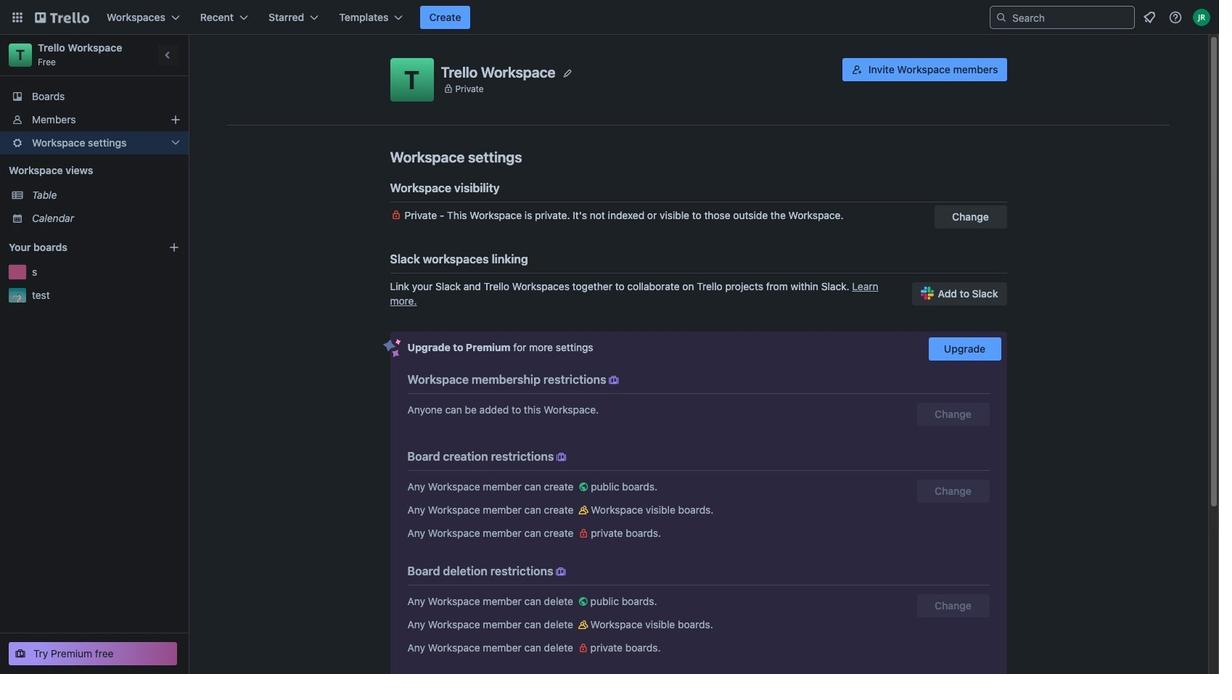 Task type: vqa. For each thing, say whether or not it's contained in the screenshot.
Workspace navigation collapse icon
yes



Task type: describe. For each thing, give the bounding box(es) containing it.
back to home image
[[35, 6, 89, 29]]

search image
[[996, 12, 1008, 23]]

add board image
[[168, 242, 180, 253]]

your boards with 2 items element
[[9, 239, 147, 256]]

jacob rogers (jacobrogers65) image
[[1194, 9, 1211, 26]]

sparkle image
[[383, 339, 401, 358]]

open information menu image
[[1169, 10, 1184, 25]]

Search field
[[1008, 7, 1135, 28]]



Task type: locate. For each thing, give the bounding box(es) containing it.
0 notifications image
[[1141, 9, 1159, 26]]

workspace navigation collapse icon image
[[158, 45, 179, 65]]

sm image
[[577, 480, 591, 494], [577, 503, 591, 518], [577, 526, 591, 541], [576, 618, 591, 632]]

primary element
[[0, 0, 1220, 35]]

sm image
[[607, 373, 621, 388], [554, 450, 569, 465], [554, 565, 568, 579], [576, 595, 591, 609], [576, 641, 591, 656]]



